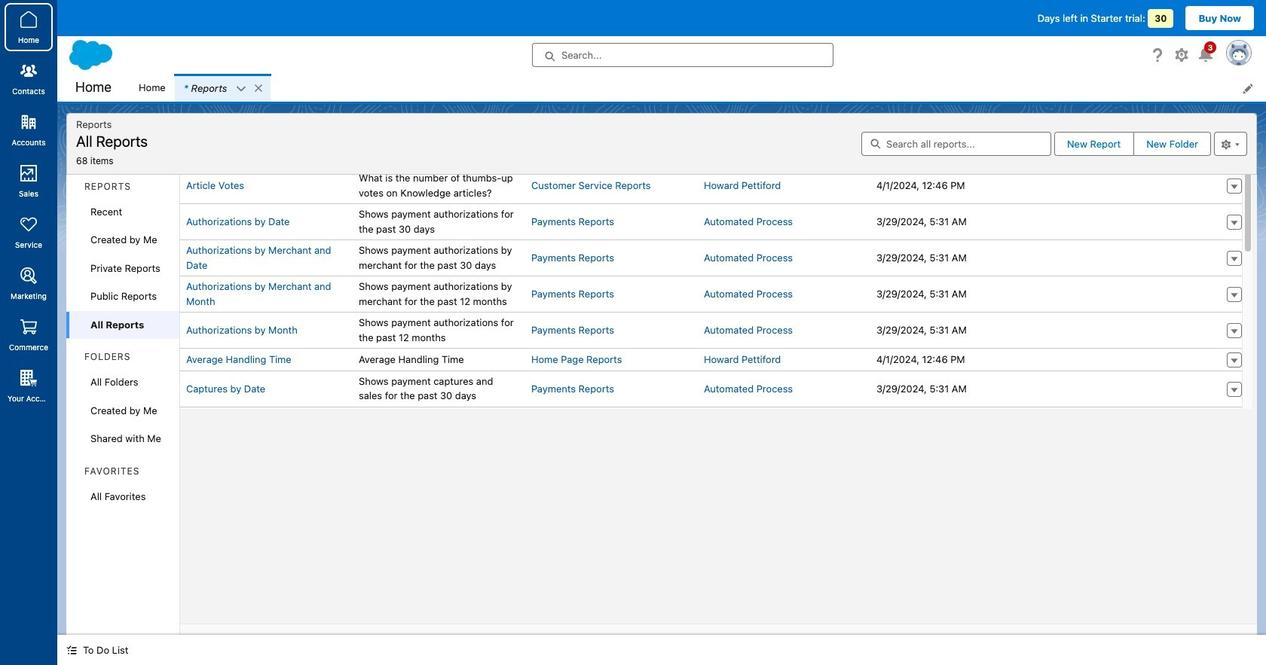 Task type: vqa. For each thing, say whether or not it's contained in the screenshot.
ACCOUNT NAME element
no



Task type: describe. For each thing, give the bounding box(es) containing it.
text default image
[[254, 83, 264, 93]]



Task type: locate. For each thing, give the bounding box(es) containing it.
1 vertical spatial text default image
[[66, 646, 77, 656]]

1 horizontal spatial text default image
[[236, 84, 247, 94]]

text default image
[[236, 84, 247, 94], [66, 646, 77, 656]]

cell
[[1044, 168, 1216, 204], [1044, 204, 1216, 240], [1044, 240, 1216, 276], [1044, 276, 1216, 312], [1044, 312, 1216, 349], [1044, 349, 1216, 371], [1044, 371, 1216, 407], [353, 407, 526, 458], [526, 407, 698, 458], [698, 407, 871, 458], [871, 407, 1044, 458], [1044, 407, 1216, 458], [1216, 407, 1254, 458]]

0 vertical spatial text default image
[[236, 84, 247, 94]]

0 horizontal spatial text default image
[[66, 646, 77, 656]]

Search all reports... text field
[[862, 132, 1052, 156]]

list
[[130, 74, 1267, 102]]

list item
[[175, 74, 271, 102]]



